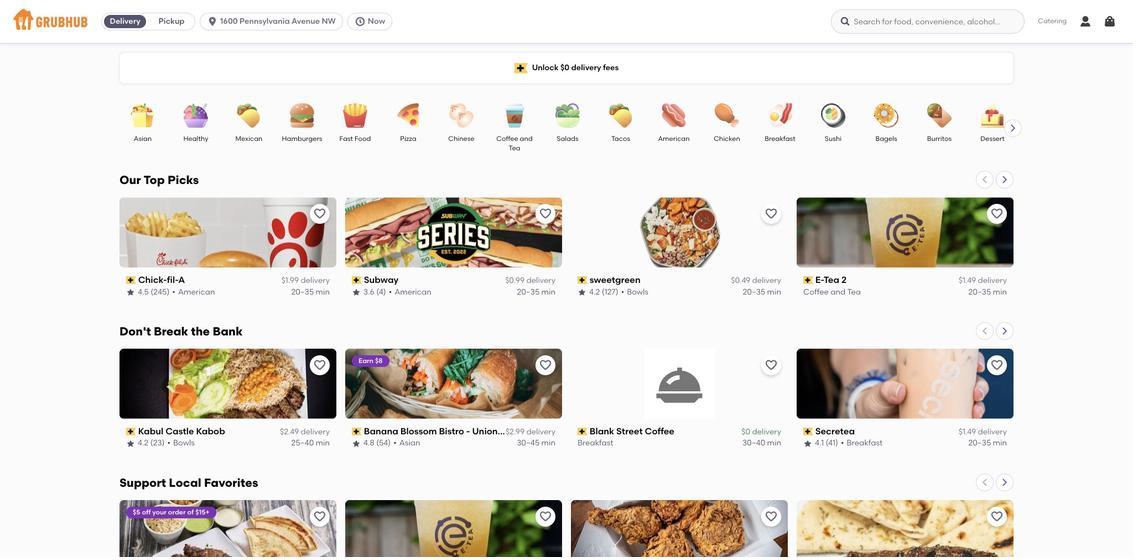 Task type: locate. For each thing, give the bounding box(es) containing it.
svg image inside 1600 pennsylvania avenue nw button
[[207, 16, 218, 27]]

1 vertical spatial caret left icon image
[[981, 327, 989, 336]]

20–35 min for secretea
[[969, 439, 1007, 448]]

breakfast down breakfast image in the top of the page
[[765, 135, 796, 143]]

now button
[[347, 13, 397, 30]]

min for sweetgreen
[[767, 288, 781, 297]]

• for secretea
[[841, 439, 844, 448]]

• bowls down kabul castle kabob
[[167, 439, 195, 448]]

local
[[169, 476, 201, 490]]

0 vertical spatial 4.2
[[589, 288, 600, 297]]

1 caret left icon image from the top
[[981, 175, 989, 184]]

min
[[316, 288, 330, 297], [542, 288, 556, 297], [767, 288, 781, 297], [993, 288, 1007, 297], [316, 439, 330, 448], [542, 439, 556, 448], [767, 439, 781, 448], [993, 439, 1007, 448]]

star icon image for sweetgreen
[[578, 288, 587, 297]]

• for subway
[[389, 288, 392, 297]]

star icon image for kabul castle kabob
[[126, 440, 135, 449]]

american
[[658, 135, 690, 143], [178, 288, 215, 297], [395, 288, 432, 297]]

save this restaurant image
[[539, 208, 552, 221], [539, 359, 552, 372], [765, 359, 778, 372], [991, 359, 1004, 372], [991, 511, 1004, 524]]

$0.49
[[731, 276, 750, 286]]

save this restaurant button
[[310, 204, 330, 224], [536, 204, 556, 224], [761, 204, 781, 224], [987, 204, 1007, 224], [310, 356, 330, 376], [536, 356, 556, 376], [761, 356, 781, 376], [987, 356, 1007, 376], [310, 507, 330, 527], [536, 507, 556, 527], [761, 507, 781, 527], [987, 507, 1007, 527]]

1 horizontal spatial • bowls
[[621, 288, 648, 297]]

bowls down kabul castle kabob
[[173, 439, 195, 448]]

1 vertical spatial asian
[[399, 439, 420, 448]]

20–35 for e-tea 2
[[969, 288, 991, 297]]

0 horizontal spatial bowls
[[173, 439, 195, 448]]

coffee and tea down coffee and tea image
[[497, 135, 533, 152]]

delivery
[[571, 63, 601, 72], [301, 276, 330, 286], [526, 276, 556, 286], [752, 276, 781, 286], [978, 276, 1007, 286], [301, 428, 330, 437], [526, 428, 556, 437], [752, 428, 781, 437], [978, 428, 1007, 437]]

coffee and tea down "e-tea 2"
[[803, 288, 861, 297]]

0 horizontal spatial coffee
[[497, 135, 518, 143]]

tacos
[[611, 135, 630, 143]]

4.1
[[815, 439, 824, 448]]

1 vertical spatial bowls
[[173, 439, 195, 448]]

dc
[[533, 427, 547, 437]]

0 vertical spatial coffee
[[497, 135, 518, 143]]

caret left icon image
[[981, 175, 989, 184], [981, 327, 989, 336], [981, 479, 989, 487]]

0 horizontal spatial 4.2
[[138, 439, 149, 448]]

• right (41)
[[841, 439, 844, 448]]

subscription pass image for don't break the bank
[[352, 428, 362, 436]]

1 vertical spatial coffee and tea
[[803, 288, 861, 297]]

star icon image left 4.2 (127)
[[578, 288, 587, 297]]

and down coffee and tea image
[[520, 135, 533, 143]]

e-
[[815, 275, 824, 286]]

souvlaki logo image
[[797, 501, 1014, 558]]

delivery
[[110, 17, 140, 26]]

2 vertical spatial coffee
[[645, 427, 675, 437]]

2 horizontal spatial breakfast
[[847, 439, 883, 448]]

subscription pass image left kabul
[[126, 428, 136, 436]]

chicken image
[[708, 103, 746, 128]]

•
[[172, 288, 175, 297], [389, 288, 392, 297], [621, 288, 624, 297], [167, 439, 170, 448], [394, 439, 397, 448], [841, 439, 844, 448]]

1 horizontal spatial tea
[[824, 275, 839, 286]]

30–40 min
[[743, 439, 781, 448]]

• american
[[172, 288, 215, 297], [389, 288, 432, 297]]

delivery for subway
[[526, 276, 556, 286]]

1 vertical spatial $0
[[742, 428, 750, 437]]

• right (54)
[[394, 439, 397, 448]]

hamburgers
[[282, 135, 322, 143]]

4.2 for kabul castle kabob
[[138, 439, 149, 448]]

delivery for banana blossom bistro - union market dc
[[526, 428, 556, 437]]

coffee and tea image
[[495, 103, 534, 128]]

(41)
[[826, 439, 838, 448]]

and
[[520, 135, 533, 143], [831, 288, 846, 297]]

0 vertical spatial bowls
[[627, 288, 648, 297]]

2 • american from the left
[[389, 288, 432, 297]]

1 horizontal spatial 4.2
[[589, 288, 600, 297]]

0 horizontal spatial tea
[[509, 145, 520, 152]]

• bowls for kabul castle kabob
[[167, 439, 195, 448]]

1 $1.49 delivery from the top
[[959, 276, 1007, 286]]

save this restaurant button for kabul castle kabob logo
[[310, 356, 330, 376]]

$0
[[561, 63, 569, 72], [742, 428, 750, 437]]

2 vertical spatial tea
[[847, 288, 861, 297]]

1 vertical spatial $1.49 delivery
[[959, 428, 1007, 437]]

the
[[191, 325, 210, 339]]

fast
[[340, 135, 353, 143]]

• right (127)
[[621, 288, 624, 297]]

4.8 (54)
[[364, 439, 391, 448]]

1 vertical spatial coffee
[[803, 288, 829, 297]]

1600 pennsylvania avenue nw button
[[200, 13, 347, 30]]

$1.49 delivery for don't break the bank
[[959, 428, 1007, 437]]

30–45 min
[[517, 439, 556, 448]]

3 caret left icon image from the top
[[981, 479, 989, 487]]

3.6
[[364, 288, 375, 297]]

save this restaurant button for doro soul food logo
[[761, 507, 781, 527]]

subscription pass image left e-
[[803, 277, 813, 285]]

2 $1.49 delivery from the top
[[959, 428, 1007, 437]]

$0.99 delivery
[[505, 276, 556, 286]]

don't
[[120, 325, 151, 339]]

2 caret left icon image from the top
[[981, 327, 989, 336]]

0 vertical spatial asian
[[134, 135, 152, 143]]

food
[[355, 135, 371, 143]]

• for kabul castle kabob
[[167, 439, 170, 448]]

and down 2
[[831, 288, 846, 297]]

$2.99 delivery
[[506, 428, 556, 437]]

star icon image
[[126, 288, 135, 297], [352, 288, 361, 297], [578, 288, 587, 297], [126, 440, 135, 449], [352, 440, 361, 449], [803, 440, 812, 449]]

1 vertical spatial tea
[[824, 275, 839, 286]]

25–40 min
[[291, 439, 330, 448]]

0 horizontal spatial e-tea 2 logo image
[[345, 501, 562, 558]]

0 vertical spatial coffee and tea
[[497, 135, 533, 152]]

0 horizontal spatial svg image
[[207, 16, 218, 27]]

sushi image
[[814, 103, 853, 128]]

save this restaurant button for chick-fil-a logo
[[310, 204, 330, 224]]

caret right icon image for don't break the bank
[[1000, 327, 1009, 336]]

breakfast down secretea on the right bottom
[[847, 439, 883, 448]]

2 horizontal spatial tea
[[847, 288, 861, 297]]

2 horizontal spatial coffee
[[803, 288, 829, 297]]

0 horizontal spatial breakfast
[[578, 439, 613, 448]]

asian
[[134, 135, 152, 143], [399, 439, 420, 448]]

star icon image for banana blossom bistro - union market dc
[[352, 440, 361, 449]]

pizza image
[[389, 103, 428, 128]]

caret right icon image for our top picks
[[1000, 175, 1009, 184]]

0 vertical spatial and
[[520, 135, 533, 143]]

pickup
[[159, 17, 185, 26]]

doro soul food logo image
[[571, 501, 788, 558]]

• american for subway
[[389, 288, 432, 297]]

0 horizontal spatial svg image
[[355, 16, 366, 27]]

1 horizontal spatial • american
[[389, 288, 432, 297]]

0 horizontal spatial • american
[[172, 288, 215, 297]]

subscription pass image for kabul
[[126, 428, 136, 436]]

subscription pass image for our top picks
[[352, 277, 362, 285]]

bowls
[[627, 288, 648, 297], [173, 439, 195, 448]]

save this restaurant image for kabul castle kabob logo
[[313, 359, 326, 372]]

sweetgreen logo image
[[571, 198, 788, 268]]

of
[[187, 509, 194, 517]]

0 vertical spatial $1.49
[[959, 276, 976, 286]]

kabul castle kabob
[[138, 427, 225, 437]]

1 horizontal spatial breakfast
[[765, 135, 796, 143]]

subscription pass image left chick-
[[126, 277, 136, 285]]

asian down 'blossom' on the bottom left
[[399, 439, 420, 448]]

1 vertical spatial $1.49
[[959, 428, 976, 437]]

2 $1.49 from the top
[[959, 428, 976, 437]]

save this restaurant image for chick-fil-a logo
[[313, 208, 326, 221]]

0 vertical spatial tea
[[509, 145, 520, 152]]

star icon image left 4.1
[[803, 440, 812, 449]]

1 vertical spatial and
[[831, 288, 846, 297]]

0 vertical spatial • bowls
[[621, 288, 648, 297]]

subscription pass image
[[352, 277, 362, 285], [578, 277, 587, 285], [352, 428, 362, 436]]

sushi
[[825, 135, 842, 143]]

• bowls for sweetgreen
[[621, 288, 648, 297]]

avenue
[[292, 17, 320, 26]]

now
[[368, 17, 385, 26]]

salads image
[[548, 103, 587, 128]]

• down fil-
[[172, 288, 175, 297]]

american down american image
[[658, 135, 690, 143]]

$0 right unlock
[[561, 63, 569, 72]]

0 vertical spatial caret left icon image
[[981, 175, 989, 184]]

20–35 min
[[291, 288, 330, 297], [517, 288, 556, 297], [743, 288, 781, 297], [969, 288, 1007, 297], [969, 439, 1007, 448]]

svg image
[[1079, 15, 1092, 28], [355, 16, 366, 27], [840, 16, 851, 27]]

coffee down e-
[[803, 288, 829, 297]]

2 horizontal spatial svg image
[[1079, 15, 1092, 28]]

breakfast
[[765, 135, 796, 143], [578, 439, 613, 448], [847, 439, 883, 448]]

dessert image
[[973, 103, 1012, 128]]

save this restaurant button for the bottommost e-tea 2 logo
[[536, 507, 556, 527]]

burritos
[[927, 135, 952, 143]]

1 • american from the left
[[172, 288, 215, 297]]

0 vertical spatial e-tea 2 logo image
[[797, 198, 1014, 268]]

american for subway
[[395, 288, 432, 297]]

subscription pass image left banana
[[352, 428, 362, 436]]

20–35 min for chick-fil-a
[[291, 288, 330, 297]]

save this restaurant image
[[313, 208, 326, 221], [765, 208, 778, 221], [991, 208, 1004, 221], [313, 359, 326, 372], [313, 511, 326, 524], [539, 511, 552, 524], [765, 511, 778, 524]]

• right (23) on the left
[[167, 439, 170, 448]]

$0.99
[[505, 276, 525, 286]]

0 horizontal spatial • bowls
[[167, 439, 195, 448]]

0 horizontal spatial asian
[[134, 135, 152, 143]]

min for e-tea 2
[[993, 288, 1007, 297]]

4.2 left (127)
[[589, 288, 600, 297]]

pizza
[[400, 135, 416, 143]]

star icon image left 4.8
[[352, 440, 361, 449]]

• right (4)
[[389, 288, 392, 297]]

pickup button
[[148, 13, 195, 30]]

fees
[[603, 63, 619, 72]]

american down a
[[178, 288, 215, 297]]

burritos image
[[920, 103, 959, 128]]

2 vertical spatial caret left icon image
[[981, 479, 989, 487]]

breakfast down blank
[[578, 439, 613, 448]]

0 horizontal spatial and
[[520, 135, 533, 143]]

subscription pass image
[[126, 277, 136, 285], [803, 277, 813, 285], [126, 428, 136, 436], [578, 428, 587, 436], [803, 428, 813, 436]]

• for chick-fil-a
[[172, 288, 175, 297]]

e-tea 2 logo image
[[797, 198, 1014, 268], [345, 501, 562, 558]]

1 horizontal spatial and
[[831, 288, 846, 297]]

star icon image left '4.5'
[[126, 288, 135, 297]]

1 horizontal spatial bowls
[[627, 288, 648, 297]]

subscription pass image left blank
[[578, 428, 587, 436]]

$1.49 for don't break the bank
[[959, 428, 976, 437]]

• american right (4)
[[389, 288, 432, 297]]

american right (4)
[[395, 288, 432, 297]]

30–40
[[743, 439, 765, 448]]

don't break the bank
[[120, 325, 243, 339]]

kabul castle kabob logo image
[[120, 349, 336, 419]]

0 vertical spatial $0
[[561, 63, 569, 72]]

• american down a
[[172, 288, 215, 297]]

svg image inside now button
[[355, 16, 366, 27]]

$1.49
[[959, 276, 976, 286], [959, 428, 976, 437]]

• breakfast
[[841, 439, 883, 448]]

1 horizontal spatial american
[[395, 288, 432, 297]]

main navigation navigation
[[0, 0, 1133, 43]]

4.2 down kabul
[[138, 439, 149, 448]]

min for chick-fil-a
[[316, 288, 330, 297]]

20–35 min for e-tea 2
[[969, 288, 1007, 297]]

bistro
[[439, 427, 464, 437]]

support
[[120, 476, 166, 490]]

house of kabobs logo image
[[120, 501, 336, 558]]

subscription pass image left sweetgreen
[[578, 277, 587, 285]]

save this restaurant button for blank street coffee logo
[[761, 356, 781, 376]]

$1.99 delivery
[[281, 276, 330, 286]]

4.2
[[589, 288, 600, 297], [138, 439, 149, 448]]

-
[[466, 427, 470, 437]]

caret left icon image for don't break the bank
[[981, 327, 989, 336]]

2
[[842, 275, 847, 286]]

1 $1.49 from the top
[[959, 276, 976, 286]]

subscription pass image left subway
[[352, 277, 362, 285]]

1 horizontal spatial $0
[[742, 428, 750, 437]]

chick-fil-a
[[138, 275, 185, 286]]

star icon image left 3.6
[[352, 288, 361, 297]]

0 vertical spatial $1.49 delivery
[[959, 276, 1007, 286]]

asian down asian image
[[134, 135, 152, 143]]

0 horizontal spatial american
[[178, 288, 215, 297]]

chicken
[[714, 135, 740, 143]]

star icon image left 4.2 (23)
[[126, 440, 135, 449]]

$0 up 30–40
[[742, 428, 750, 437]]

• bowls down sweetgreen
[[621, 288, 648, 297]]

coffee down coffee and tea image
[[497, 135, 518, 143]]

coffee right street
[[645, 427, 675, 437]]

banana
[[364, 427, 398, 437]]

fast food
[[340, 135, 371, 143]]

subscription pass image for chick-
[[126, 277, 136, 285]]

svg image
[[1103, 15, 1117, 28], [207, 16, 218, 27]]

caret right icon image
[[1009, 124, 1018, 133], [1000, 175, 1009, 184], [1000, 327, 1009, 336], [1000, 479, 1009, 487]]

1600
[[220, 17, 238, 26]]

20–35
[[291, 288, 314, 297], [517, 288, 540, 297], [743, 288, 765, 297], [969, 288, 991, 297], [969, 439, 991, 448]]

earn $8
[[359, 357, 383, 365]]

caret right icon image for support local favorites
[[1000, 479, 1009, 487]]

1 horizontal spatial e-tea 2 logo image
[[797, 198, 1014, 268]]

bowls down sweetgreen
[[627, 288, 648, 297]]

0 horizontal spatial coffee and tea
[[497, 135, 533, 152]]

1 vertical spatial • bowls
[[167, 439, 195, 448]]

2 horizontal spatial american
[[658, 135, 690, 143]]

1 vertical spatial 4.2
[[138, 439, 149, 448]]

save this restaurant image for sweetgreen logo
[[765, 208, 778, 221]]

union
[[472, 427, 498, 437]]



Task type: describe. For each thing, give the bounding box(es) containing it.
3.6 (4)
[[364, 288, 386, 297]]

star icon image for secretea
[[803, 440, 812, 449]]

mexican image
[[230, 103, 268, 128]]

min for blank street coffee
[[767, 439, 781, 448]]

save this restaurant image for doro soul food logo
[[765, 511, 778, 524]]

1 horizontal spatial coffee and tea
[[803, 288, 861, 297]]

earn
[[359, 357, 374, 365]]

bank
[[213, 325, 243, 339]]

market
[[500, 427, 531, 437]]

• for banana blossom bistro - union market dc
[[394, 439, 397, 448]]

$5
[[133, 509, 140, 517]]

healthy
[[183, 135, 208, 143]]

25–40
[[291, 439, 314, 448]]

$2.49
[[280, 428, 299, 437]]

asian image
[[123, 103, 162, 128]]

save this restaurant image for blank street coffee
[[765, 359, 778, 372]]

save this restaurant image for e-tea 2 logo to the right
[[991, 208, 1004, 221]]

favorites
[[204, 476, 258, 490]]

our
[[120, 173, 141, 187]]

$2.99
[[506, 428, 525, 437]]

subscription pass image left secretea on the right bottom
[[803, 428, 813, 436]]

Search for food, convenience, alcohol... search field
[[831, 9, 1025, 34]]

delivery for sweetgreen
[[752, 276, 781, 286]]

picks
[[168, 173, 199, 187]]

bagels image
[[867, 103, 906, 128]]

blank street coffee
[[590, 427, 675, 437]]

blank street coffee logo image
[[644, 349, 715, 419]]

subscription pass image for blank
[[578, 428, 587, 436]]

4.2 (127)
[[589, 288, 618, 297]]

street
[[616, 427, 643, 437]]

save this restaurant image for subway
[[539, 208, 552, 221]]

our top picks
[[120, 173, 199, 187]]

e-tea 2
[[815, 275, 847, 286]]

bowls for sweetgreen
[[627, 288, 648, 297]]

$15+
[[195, 509, 209, 517]]

catering
[[1038, 17, 1067, 25]]

(4)
[[376, 288, 386, 297]]

castle
[[166, 427, 194, 437]]

break
[[154, 325, 188, 339]]

20–35 for subway
[[517, 288, 540, 297]]

1600 pennsylvania avenue nw
[[220, 17, 336, 26]]

american image
[[655, 103, 693, 128]]

healthy image
[[177, 103, 215, 128]]

20–35 min for sweetgreen
[[743, 288, 781, 297]]

save this restaurant button for sweetgreen logo
[[761, 204, 781, 224]]

secretea
[[815, 427, 855, 437]]

fast food image
[[336, 103, 375, 128]]

subscription pass image for e-
[[803, 277, 813, 285]]

1 horizontal spatial coffee
[[645, 427, 675, 437]]

$1.99
[[281, 276, 299, 286]]

min for secretea
[[993, 439, 1007, 448]]

bowls for kabul castle kabob
[[173, 439, 195, 448]]

tacos image
[[601, 103, 640, 128]]

a
[[178, 275, 185, 286]]

20–35 for chick-fil-a
[[291, 288, 314, 297]]

20–35 min for subway
[[517, 288, 556, 297]]

sweetgreen
[[590, 275, 641, 286]]

breakfast image
[[761, 103, 800, 128]]

support local favorites
[[120, 476, 258, 490]]

4.5 (245)
[[138, 288, 170, 297]]

20–35 for secretea
[[969, 439, 991, 448]]

star icon image for chick-fil-a
[[126, 288, 135, 297]]

caret left icon image for our top picks
[[981, 175, 989, 184]]

off
[[142, 509, 151, 517]]

mexican
[[235, 135, 263, 143]]

order
[[168, 509, 186, 517]]

save this restaurant button for secretea logo
[[987, 356, 1007, 376]]

fil-
[[167, 275, 178, 286]]

save this restaurant image for the bottommost e-tea 2 logo
[[539, 511, 552, 524]]

delivery for secretea
[[978, 428, 1007, 437]]

kabob
[[196, 427, 225, 437]]

1 horizontal spatial svg image
[[840, 16, 851, 27]]

subway
[[364, 275, 399, 286]]

chinese image
[[442, 103, 481, 128]]

20–35 for sweetgreen
[[743, 288, 765, 297]]

hamburgers image
[[283, 103, 321, 128]]

• for sweetgreen
[[621, 288, 624, 297]]

min for subway
[[542, 288, 556, 297]]

grubhub plus flag logo image
[[514, 63, 528, 73]]

save this restaurant image for secretea
[[991, 359, 1004, 372]]

dessert
[[981, 135, 1005, 143]]

kabul
[[138, 427, 163, 437]]

$1.49 delivery for our top picks
[[959, 276, 1007, 286]]

banana blossom bistro - union market dc logo image
[[345, 349, 562, 419]]

(54)
[[376, 439, 391, 448]]

(23)
[[150, 439, 165, 448]]

1 vertical spatial e-tea 2 logo image
[[345, 501, 562, 558]]

star icon image for subway
[[352, 288, 361, 297]]

0 horizontal spatial $0
[[561, 63, 569, 72]]

chinese
[[448, 135, 475, 143]]

min for kabul castle kabob
[[316, 439, 330, 448]]

pennsylvania
[[240, 17, 290, 26]]

$0 delivery
[[742, 428, 781, 437]]

delivery button
[[102, 13, 148, 30]]

(245)
[[151, 288, 170, 297]]

delivery for blank street coffee
[[752, 428, 781, 437]]

chick-
[[138, 275, 167, 286]]

4.8
[[364, 439, 375, 448]]

unlock $0 delivery fees
[[532, 63, 619, 72]]

secretea logo image
[[797, 349, 1014, 419]]

bagels
[[876, 135, 897, 143]]

subway  logo image
[[345, 198, 562, 268]]

blossom
[[401, 427, 437, 437]]

4.5
[[138, 288, 149, 297]]

delivery for e-tea 2
[[978, 276, 1007, 286]]

4.2 (23)
[[138, 439, 165, 448]]

$2.49 delivery
[[280, 428, 330, 437]]

(127)
[[602, 288, 618, 297]]

4.1 (41)
[[815, 439, 838, 448]]

chick-fil-a logo image
[[120, 198, 336, 268]]

save this restaurant button for subway  logo
[[536, 204, 556, 224]]

unlock
[[532, 63, 559, 72]]

salads
[[557, 135, 579, 143]]

nw
[[322, 17, 336, 26]]

$1.49 for our top picks
[[959, 276, 976, 286]]

min for banana blossom bistro - union market dc
[[542, 439, 556, 448]]

caret left icon image for support local favorites
[[981, 479, 989, 487]]

your
[[152, 509, 167, 517]]

save this restaurant button for e-tea 2 logo to the right
[[987, 204, 1007, 224]]

1 horizontal spatial svg image
[[1103, 15, 1117, 28]]

american for chick-fil-a
[[178, 288, 215, 297]]

$8
[[375, 357, 383, 365]]

4.2 for sweetgreen
[[589, 288, 600, 297]]

delivery for chick-fil-a
[[301, 276, 330, 286]]

1 horizontal spatial asian
[[399, 439, 420, 448]]

$5 off your order of $15+
[[133, 509, 209, 517]]

• asian
[[394, 439, 420, 448]]

save this restaurant button for souvlaki logo
[[987, 507, 1007, 527]]

• american for chick-fil-a
[[172, 288, 215, 297]]

banana blossom bistro - union market dc
[[364, 427, 547, 437]]

$0.49 delivery
[[731, 276, 781, 286]]

30–45
[[517, 439, 540, 448]]

delivery for kabul castle kabob
[[301, 428, 330, 437]]



Task type: vqa. For each thing, say whether or not it's contained in the screenshot.
Break
yes



